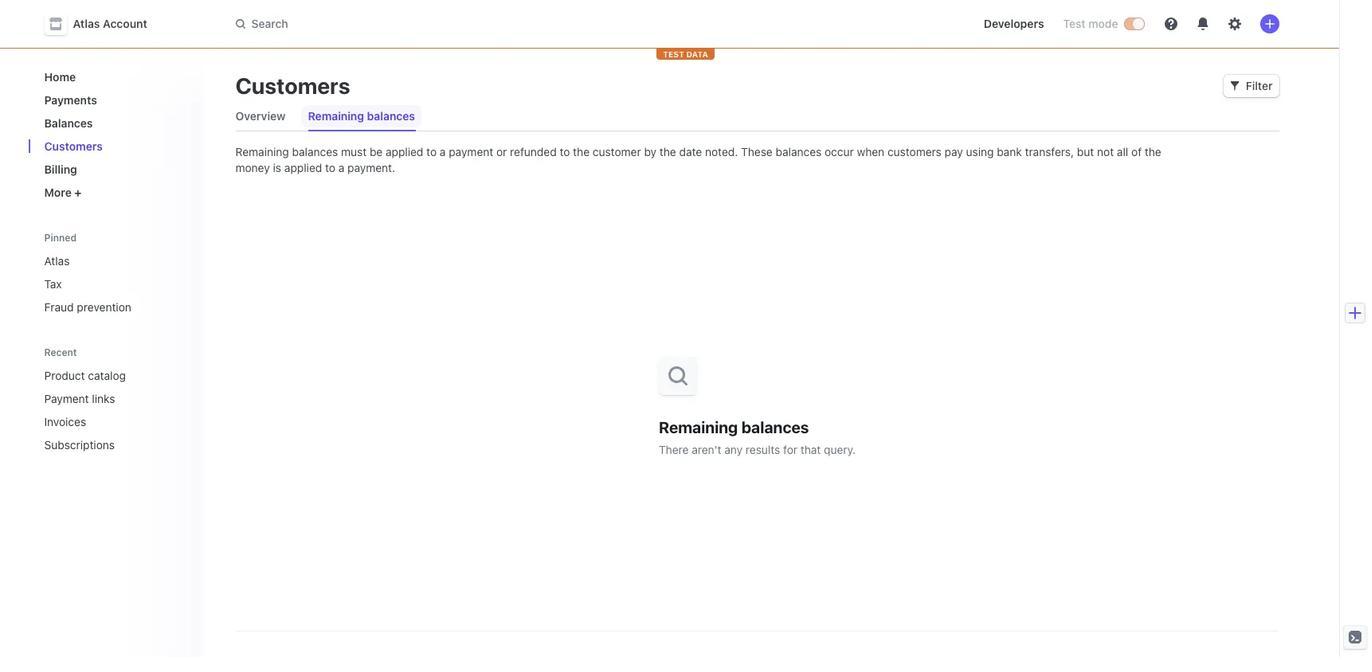 Task type: locate. For each thing, give the bounding box(es) containing it.
balances inside the remaining balances there aren't any results for that query.
[[742, 418, 809, 436]]

help image
[[1165, 18, 1178, 30]]

the
[[573, 145, 590, 159], [660, 145, 677, 159], [1145, 145, 1162, 159]]

remaining for remaining balances there aren't any results for that query.
[[659, 418, 738, 436]]

to right refunded
[[560, 145, 570, 159]]

remaining up money
[[236, 145, 289, 159]]

1 vertical spatial customers
[[44, 140, 103, 153]]

0 horizontal spatial customers
[[44, 140, 103, 153]]

4 pin to navigation image from the top
[[177, 439, 189, 452]]

tab list
[[229, 102, 1280, 132]]

to left the payment
[[427, 145, 437, 159]]

fraud prevention link
[[38, 294, 191, 320]]

remaining balances tab
[[302, 102, 422, 131]]

balances inside tab
[[367, 109, 415, 123]]

remaining inside remaining balances must be applied to a payment or refunded to the customer by the date noted. these balances occur when customers pay using bank transfers, but not all of the money is applied to a payment.
[[236, 145, 289, 159]]

2 pin to navigation image from the top
[[177, 393, 189, 405]]

customers
[[236, 73, 350, 99], [44, 140, 103, 153]]

search
[[252, 17, 288, 30]]

settings image
[[1229, 18, 1242, 30]]

the right of
[[1145, 145, 1162, 159]]

prevention
[[77, 301, 131, 314]]

overview link
[[229, 105, 292, 128]]

must
[[341, 145, 367, 159]]

subscriptions
[[44, 438, 115, 452]]

payment
[[449, 145, 494, 159]]

test
[[663, 49, 685, 59]]

1 pin to navigation image from the top
[[177, 369, 189, 382]]

date
[[680, 145, 703, 159]]

0 vertical spatial a
[[440, 145, 446, 159]]

balances up the results
[[742, 418, 809, 436]]

applied right is
[[285, 161, 322, 175]]

subscriptions link
[[38, 432, 169, 458]]

remaining up must
[[308, 109, 364, 123]]

atlas link
[[38, 248, 191, 274]]

home
[[44, 70, 76, 84]]

pin to navigation image
[[177, 369, 189, 382], [177, 393, 189, 405], [177, 416, 189, 428], [177, 439, 189, 452]]

to
[[427, 145, 437, 159], [560, 145, 570, 159], [325, 161, 336, 175]]

balances link
[[38, 110, 191, 136]]

0 vertical spatial applied
[[386, 145, 424, 159]]

2 horizontal spatial remaining
[[659, 418, 738, 436]]

pinned navigation links element
[[38, 225, 194, 320]]

0 vertical spatial customers
[[236, 73, 350, 99]]

or
[[497, 145, 507, 159]]

1 horizontal spatial customers
[[236, 73, 350, 99]]

customers link
[[38, 133, 191, 159]]

money
[[236, 161, 270, 175]]

1 horizontal spatial remaining
[[308, 109, 364, 123]]

a down must
[[339, 161, 345, 175]]

customers
[[888, 145, 942, 159]]

0 horizontal spatial the
[[573, 145, 590, 159]]

a
[[440, 145, 446, 159], [339, 161, 345, 175]]

0 horizontal spatial a
[[339, 161, 345, 175]]

1 horizontal spatial atlas
[[73, 17, 100, 30]]

Search search field
[[226, 9, 676, 39]]

atlas account
[[73, 17, 147, 30]]

customers down "balances" at the left of the page
[[44, 140, 103, 153]]

fraud
[[44, 301, 74, 314]]

atlas
[[73, 17, 100, 30], [44, 254, 70, 268]]

to left payment.
[[325, 161, 336, 175]]

noted.
[[706, 145, 738, 159]]

remaining inside tab
[[308, 109, 364, 123]]

3 pin to navigation image from the top
[[177, 416, 189, 428]]

0 vertical spatial remaining
[[308, 109, 364, 123]]

account
[[103, 17, 147, 30]]

atlas inside "button"
[[73, 17, 100, 30]]

2 vertical spatial remaining
[[659, 418, 738, 436]]

remaining up the aren't
[[659, 418, 738, 436]]

edit pins image
[[177, 233, 186, 242]]

by
[[644, 145, 657, 159]]

tab list containing overview
[[229, 102, 1280, 132]]

recent element
[[28, 363, 204, 458]]

that
[[801, 443, 821, 456]]

a left the payment
[[440, 145, 446, 159]]

product
[[44, 369, 85, 383]]

product catalog
[[44, 369, 126, 383]]

tax
[[44, 277, 62, 291]]

payment.
[[348, 161, 396, 175]]

2 the from the left
[[660, 145, 677, 159]]

invoices
[[44, 415, 86, 429]]

payment links link
[[38, 386, 169, 412]]

data
[[687, 49, 709, 59]]

be
[[370, 145, 383, 159]]

remaining for remaining balances
[[308, 109, 364, 123]]

is
[[273, 161, 281, 175]]

for
[[784, 443, 798, 456]]

balances up be
[[367, 109, 415, 123]]

customers up 'overview'
[[236, 73, 350, 99]]

applied
[[386, 145, 424, 159], [285, 161, 322, 175]]

atlas inside pinned element
[[44, 254, 70, 268]]

but
[[1078, 145, 1095, 159]]

atlas down the pinned
[[44, 254, 70, 268]]

0 horizontal spatial atlas
[[44, 254, 70, 268]]

1 vertical spatial a
[[339, 161, 345, 175]]

these
[[741, 145, 773, 159]]

applied right be
[[386, 145, 424, 159]]

balances
[[367, 109, 415, 123], [292, 145, 338, 159], [776, 145, 822, 159], [742, 418, 809, 436]]

links
[[92, 392, 115, 406]]

test
[[1064, 17, 1086, 30]]

query.
[[824, 443, 856, 456]]

0 horizontal spatial remaining
[[236, 145, 289, 159]]

2 horizontal spatial the
[[1145, 145, 1162, 159]]

3 the from the left
[[1145, 145, 1162, 159]]

1 horizontal spatial the
[[660, 145, 677, 159]]

balances left must
[[292, 145, 338, 159]]

1 vertical spatial applied
[[285, 161, 322, 175]]

more
[[44, 186, 72, 199]]

1 horizontal spatial applied
[[386, 145, 424, 159]]

the left customer at the left top of page
[[573, 145, 590, 159]]

0 vertical spatial atlas
[[73, 17, 100, 30]]

recent navigation links element
[[28, 340, 204, 458]]

balances
[[44, 116, 93, 130]]

remaining inside the remaining balances there aren't any results for that query.
[[659, 418, 738, 436]]

billing link
[[38, 156, 191, 183]]

remaining for remaining balances must be applied to a payment or refunded to the customer by the date noted. these balances occur when customers pay using bank transfers, but not all of the money is applied to a payment.
[[236, 145, 289, 159]]

atlas for atlas account
[[73, 17, 100, 30]]

the right by
[[660, 145, 677, 159]]

remaining
[[308, 109, 364, 123], [236, 145, 289, 159], [659, 418, 738, 436]]

remaining balances link
[[302, 105, 422, 128]]

1 vertical spatial atlas
[[44, 254, 70, 268]]

1 vertical spatial remaining
[[236, 145, 289, 159]]

balances for remaining balances must be applied to a payment or refunded to the customer by the date noted. these balances occur when customers pay using bank transfers, but not all of the money is applied to a payment.
[[292, 145, 338, 159]]

atlas left account
[[73, 17, 100, 30]]

not
[[1098, 145, 1115, 159]]



Task type: describe. For each thing, give the bounding box(es) containing it.
test data
[[663, 49, 709, 59]]

notifications image
[[1197, 18, 1210, 30]]

using
[[967, 145, 994, 159]]

transfers,
[[1026, 145, 1075, 159]]

atlas account button
[[44, 13, 163, 35]]

payment
[[44, 392, 89, 406]]

when
[[857, 145, 885, 159]]

recent
[[44, 347, 77, 359]]

atlas for atlas
[[44, 254, 70, 268]]

developers link
[[978, 11, 1051, 37]]

customer
[[593, 145, 641, 159]]

filter button
[[1224, 75, 1280, 97]]

pin to navigation image for invoices
[[177, 416, 189, 428]]

fraud prevention
[[44, 301, 131, 314]]

remaining balances there aren't any results for that query.
[[659, 418, 856, 456]]

balances for remaining balances
[[367, 109, 415, 123]]

pin to navigation image for product catalog
[[177, 369, 189, 382]]

product catalog link
[[38, 363, 169, 389]]

1 horizontal spatial a
[[440, 145, 446, 159]]

clear history image
[[177, 348, 186, 357]]

overview
[[236, 109, 286, 123]]

catalog
[[88, 369, 126, 383]]

pinned element
[[38, 248, 191, 320]]

all
[[1118, 145, 1129, 159]]

more +
[[44, 186, 82, 199]]

aren't
[[692, 443, 722, 456]]

of
[[1132, 145, 1142, 159]]

refunded
[[510, 145, 557, 159]]

pin to navigation image for subscriptions
[[177, 439, 189, 452]]

core navigation links element
[[38, 64, 191, 206]]

payments
[[44, 93, 97, 107]]

2 horizontal spatial to
[[560, 145, 570, 159]]

developers
[[984, 17, 1045, 30]]

1 horizontal spatial to
[[427, 145, 437, 159]]

there
[[659, 443, 689, 456]]

remaining balances must be applied to a payment or refunded to the customer by the date noted. these balances occur when customers pay using bank transfers, but not all of the money is applied to a payment.
[[236, 145, 1162, 175]]

customers inside core navigation links element
[[44, 140, 103, 153]]

results
[[746, 443, 781, 456]]

balances left occur
[[776, 145, 822, 159]]

bank
[[997, 145, 1023, 159]]

payments link
[[38, 87, 191, 113]]

test mode
[[1064, 17, 1119, 30]]

pin to navigation image for payment links
[[177, 393, 189, 405]]

+
[[74, 186, 82, 199]]

pinned
[[44, 232, 77, 244]]

filter
[[1247, 79, 1273, 92]]

home link
[[38, 64, 191, 90]]

occur
[[825, 145, 854, 159]]

Search text field
[[226, 9, 676, 39]]

balances for remaining balances there aren't any results for that query.
[[742, 418, 809, 436]]

0 horizontal spatial applied
[[285, 161, 322, 175]]

tax link
[[38, 271, 191, 297]]

1 the from the left
[[573, 145, 590, 159]]

remaining balances
[[308, 109, 415, 123]]

payment links
[[44, 392, 115, 406]]

0 horizontal spatial to
[[325, 161, 336, 175]]

mode
[[1089, 17, 1119, 30]]

pay
[[945, 145, 964, 159]]

billing
[[44, 163, 77, 176]]

svg image
[[1231, 81, 1240, 91]]

any
[[725, 443, 743, 456]]

invoices link
[[38, 409, 169, 435]]



Task type: vqa. For each thing, say whether or not it's contained in the screenshot.
top Customers
yes



